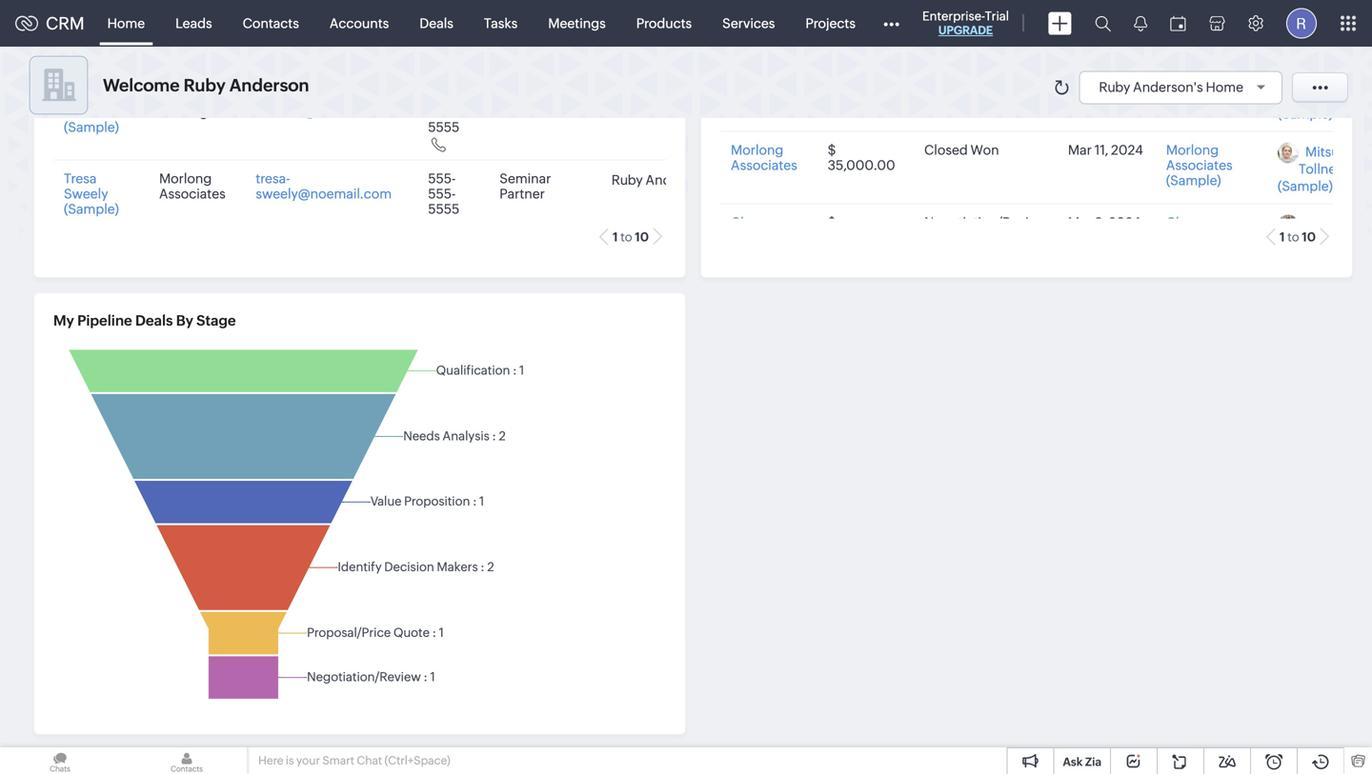 Task type: vqa. For each thing, say whether or not it's contained in the screenshot.
the middle "ruby"
yes



Task type: describe. For each thing, give the bounding box(es) containing it.
$ 70,000.00
[[828, 215, 895, 245]]

search image
[[1095, 15, 1111, 31]]

tresa- sweely@noemail.com
[[256, 171, 392, 202]]

download
[[500, 104, 563, 120]]

enterprise-
[[923, 9, 985, 23]]

leota dilliard (sample)
[[1278, 72, 1342, 122]]

to for 555- 555- 5555
[[621, 230, 633, 244]]

1 5555 from the top
[[428, 120, 460, 135]]

2024 for mar 11, 2024
[[1111, 142, 1144, 158]]

smart
[[322, 755, 355, 768]]

2024 for mar 9, 2024
[[1109, 215, 1141, 230]]

mar 9, 2024
[[1068, 215, 1141, 230]]

home link
[[92, 0, 160, 46]]

create menu element
[[1037, 0, 1084, 46]]

ruby anderson's home link
[[1099, 80, 1272, 95]]

simon morasca (sample)
[[1278, 217, 1352, 266]]

0 horizontal spatial ruby
[[184, 76, 226, 95]]

leota
[[1306, 72, 1340, 87]]

10 for mar 11, 2024
[[1302, 230, 1316, 244]]

james merced (sample) link
[[64, 89, 119, 135]]

chapman link
[[731, 215, 792, 230]]

web
[[500, 89, 528, 104]]

2 555- from the top
[[428, 104, 456, 120]]

tresa- sweely@noemail.com link
[[256, 171, 392, 202]]

0 horizontal spatial morlong
[[159, 171, 212, 186]]

chapman (sample) link
[[1166, 215, 1227, 245]]

leads link
[[160, 0, 227, 46]]

$ for $ 70,000.00
[[828, 215, 836, 230]]

chats image
[[0, 748, 120, 775]]

chat
[[357, 755, 382, 768]]

search element
[[1084, 0, 1123, 47]]

3 555- from the top
[[428, 171, 456, 186]]

services
[[723, 16, 775, 31]]

mar for mar 9, 2024
[[1068, 215, 1092, 230]]

pipeline
[[77, 313, 132, 329]]

won
[[971, 142, 999, 158]]

ask zia
[[1063, 756, 1102, 769]]

(sample) for leota dilliard (sample)
[[1278, 106, 1333, 122]]

(ctrl+space)
[[385, 755, 451, 768]]

stage
[[196, 313, 236, 329]]

tresa sweely (sample)
[[64, 171, 119, 217]]

projects link
[[790, 0, 871, 46]]

ruby for ruby anderson
[[612, 172, 643, 188]]

profile image
[[1287, 8, 1317, 39]]

morlong for morlong associates (sample) link
[[1166, 142, 1219, 158]]

enterprise-trial upgrade
[[923, 9, 1009, 37]]

mitsue tollner (sample) link
[[1278, 144, 1347, 194]]

1 horizontal spatial morlong associates
[[731, 142, 798, 173]]

closed
[[925, 142, 968, 158]]

merced
[[64, 104, 111, 120]]

(sample) for james merced (sample)
[[64, 120, 119, 135]]

by
[[176, 313, 193, 329]]

ruby anderson's home
[[1099, 80, 1244, 95]]

chapman for chapman link
[[731, 215, 792, 230]]

home inside 'link'
[[107, 16, 145, 31]]

mitsue
[[1306, 144, 1347, 160]]

contacts image
[[127, 748, 247, 775]]

my
[[53, 313, 74, 329]]

1 to 10 for 5555
[[613, 230, 649, 244]]

leota dilliard (sample) link
[[1278, 72, 1342, 122]]

Other Modules field
[[871, 8, 912, 39]]

merced@noemail.com
[[256, 104, 397, 120]]

welcome ruby anderson
[[103, 76, 309, 95]]

simon morasca (sample) link
[[1278, 217, 1352, 266]]

mitsue tollner (sample)
[[1278, 144, 1347, 194]]

ask
[[1063, 756, 1083, 769]]

signals image
[[1134, 15, 1148, 31]]

products
[[636, 16, 692, 31]]

(sample) for mitsue tollner (sample)
[[1278, 179, 1333, 194]]

meetings
[[548, 16, 606, 31]]

sweely
[[64, 186, 108, 202]]

tresa sweely (sample) link
[[64, 171, 119, 217]]

meetings link
[[533, 0, 621, 46]]

negotiation/review
[[925, 215, 1047, 230]]

here
[[258, 755, 284, 768]]

chapman (sample)
[[1166, 215, 1227, 245]]

sweely@noemail.com
[[256, 186, 392, 202]]

here is your smart chat (ctrl+space)
[[258, 755, 451, 768]]

dilliard
[[1299, 89, 1342, 104]]



Task type: locate. For each thing, give the bounding box(es) containing it.
(sample) down dilliard
[[1278, 106, 1333, 122]]

associates up chapman link
[[731, 158, 798, 173]]

0 horizontal spatial 1 to 10
[[613, 230, 649, 244]]

james merced (sample)
[[64, 89, 119, 135]]

$ for $ 35,000.00
[[828, 142, 836, 158]]

$ down 35,000.00
[[828, 215, 836, 230]]

1 horizontal spatial deals
[[420, 16, 454, 31]]

profile element
[[1275, 0, 1329, 46]]

james
[[64, 89, 103, 104]]

2 horizontal spatial ruby
[[1099, 80, 1131, 95]]

4 555- from the top
[[428, 186, 456, 202]]

2024 right the 9,
[[1109, 215, 1141, 230]]

555- 555- 5555 left partner
[[428, 171, 460, 217]]

1 555- from the top
[[428, 89, 456, 104]]

upgrade
[[939, 24, 993, 37]]

ruby
[[184, 76, 226, 95], [1099, 80, 1131, 95], [612, 172, 643, 188]]

morasca
[[1299, 234, 1352, 249]]

deals link
[[404, 0, 469, 46]]

morlong down ruby anderson's home "link" at the top right
[[1166, 142, 1219, 158]]

0 horizontal spatial to
[[621, 230, 633, 244]]

calendar image
[[1170, 16, 1187, 31]]

leads
[[175, 16, 212, 31]]

1 10 from the left
[[635, 230, 649, 244]]

2 5555 from the top
[[428, 202, 460, 217]]

0 vertical spatial deals
[[420, 16, 454, 31]]

morlong
[[731, 142, 784, 158], [1166, 142, 1219, 158], [159, 171, 212, 186]]

accounts link
[[314, 0, 404, 46]]

555- 555- 5555
[[428, 89, 460, 135], [428, 171, 460, 217]]

tollner
[[1299, 162, 1341, 177]]

2 555- 555- 5555 from the top
[[428, 171, 460, 217]]

associates for morlong associates link
[[731, 158, 798, 173]]

0 vertical spatial home
[[107, 16, 145, 31]]

(sample) down morlong associates (sample) on the right of page
[[1166, 230, 1221, 245]]

kwik
[[159, 89, 188, 104]]

5555 left partner
[[428, 202, 460, 217]]

1 horizontal spatial 1 to 10
[[1280, 230, 1316, 244]]

seminar
[[500, 171, 551, 186]]

seminar partner
[[500, 171, 551, 202]]

(sample) inside the simon morasca (sample)
[[1278, 251, 1333, 266]]

1 horizontal spatial to
[[1288, 230, 1300, 244]]

morlong inside morlong associates (sample)
[[1166, 142, 1219, 158]]

crm
[[46, 14, 84, 33]]

1 vertical spatial mar
[[1068, 215, 1092, 230]]

mar for mar 11, 2024
[[1068, 142, 1092, 158]]

$ inside $ 35,000.00
[[828, 142, 836, 158]]

1 left morasca
[[1280, 230, 1285, 244]]

chapman down morlong associates link
[[731, 215, 792, 230]]

0 vertical spatial anderson
[[229, 76, 309, 95]]

printing
[[159, 104, 208, 120]]

555- 555- 5555 left web
[[428, 89, 460, 135]]

deals left by
[[135, 313, 173, 329]]

555-
[[428, 89, 456, 104], [428, 104, 456, 120], [428, 171, 456, 186], [428, 186, 456, 202]]

simon
[[1306, 217, 1346, 232]]

0 vertical spatial mar
[[1068, 142, 1092, 158]]

1 horizontal spatial home
[[1206, 80, 1244, 95]]

contacts
[[243, 16, 299, 31]]

ruby anderson
[[612, 172, 706, 188]]

(sample) for tresa sweely (sample)
[[64, 202, 119, 217]]

trial
[[985, 9, 1009, 23]]

associates for morlong associates (sample) link
[[1166, 158, 1233, 173]]

kopy
[[191, 89, 222, 104]]

$ 35,000.00
[[828, 142, 896, 173]]

0 horizontal spatial deals
[[135, 313, 173, 329]]

1 for mar 11, 2024
[[1280, 230, 1285, 244]]

products link
[[621, 0, 707, 46]]

2 1 to 10 from the left
[[1280, 230, 1316, 244]]

1 vertical spatial home
[[1206, 80, 1244, 95]]

(sample) for simon morasca (sample)
[[1278, 251, 1333, 266]]

9,
[[1095, 215, 1106, 230]]

1 vertical spatial 555- 555- 5555
[[428, 171, 460, 217]]

james- merced@noemail.com
[[256, 89, 397, 120]]

to for mar 11, 2024
[[1288, 230, 1300, 244]]

1 vertical spatial deals
[[135, 313, 173, 329]]

2024 right 11,
[[1111, 142, 1144, 158]]

tresa
[[64, 171, 97, 186]]

1 for 555- 555- 5555
[[613, 230, 618, 244]]

tasks link
[[469, 0, 533, 46]]

morlong associates
[[731, 142, 798, 173], [159, 171, 226, 202]]

(sample) down morasca
[[1278, 251, 1333, 266]]

11,
[[1095, 142, 1109, 158]]

anderson
[[229, 76, 309, 95], [646, 172, 706, 188]]

home right the crm
[[107, 16, 145, 31]]

1 to 10
[[613, 230, 649, 244], [1280, 230, 1316, 244]]

0 horizontal spatial chapman
[[731, 215, 792, 230]]

signals element
[[1123, 0, 1159, 47]]

1 horizontal spatial 10
[[1302, 230, 1316, 244]]

1 horizontal spatial ruby
[[612, 172, 643, 188]]

home
[[107, 16, 145, 31], [1206, 80, 1244, 95]]

deals inside deals link
[[420, 16, 454, 31]]

(sample) inside mitsue tollner (sample)
[[1278, 179, 1333, 194]]

services link
[[707, 0, 790, 46]]

associates
[[731, 158, 798, 173], [1166, 158, 1233, 173], [159, 186, 226, 202]]

morlong associates link
[[731, 142, 798, 173]]

accounts
[[330, 16, 389, 31]]

(sample) inside chapman (sample)
[[1166, 230, 1221, 245]]

morlong for morlong associates link
[[731, 142, 784, 158]]

0 vertical spatial 5555
[[428, 120, 460, 135]]

2 to from the left
[[1288, 230, 1300, 244]]

morlong associates down printing
[[159, 171, 226, 202]]

2 1 from the left
[[1280, 230, 1285, 244]]

1 horizontal spatial associates
[[731, 158, 798, 173]]

1 to 10 down ruby anderson
[[613, 230, 649, 244]]

70,000.00
[[828, 230, 895, 245]]

1 to 10 down mitsue tollner (sample) link
[[1280, 230, 1316, 244]]

morlong down printing
[[159, 171, 212, 186]]

1 horizontal spatial chapman
[[1166, 215, 1227, 230]]

0 horizontal spatial 1
[[613, 230, 618, 244]]

1 $ from the top
[[828, 142, 836, 158]]

mar left 11,
[[1068, 142, 1092, 158]]

2 10 from the left
[[1302, 230, 1316, 244]]

(sample) down tollner
[[1278, 179, 1333, 194]]

0 horizontal spatial anderson
[[229, 76, 309, 95]]

(sample) for morlong associates (sample)
[[1166, 173, 1221, 188]]

anderson's
[[1133, 80, 1203, 95]]

welcome
[[103, 76, 180, 95]]

james-
[[256, 89, 297, 104]]

kwik kopy printing
[[159, 89, 222, 120]]

0 vertical spatial $
[[828, 142, 836, 158]]

1 down ruby anderson
[[613, 230, 618, 244]]

morlong inside morlong associates link
[[731, 142, 784, 158]]

mar 11, 2024
[[1068, 142, 1144, 158]]

1 1 from the left
[[613, 230, 618, 244]]

1 vertical spatial 2024
[[1109, 215, 1141, 230]]

2024
[[1111, 142, 1144, 158], [1109, 215, 1141, 230]]

my pipeline deals by stage
[[53, 313, 236, 329]]

1 chapman from the left
[[731, 215, 792, 230]]

chapman down morlong associates (sample) on the right of page
[[1166, 215, 1227, 230]]

35,000.00
[[828, 158, 896, 173]]

10 for 555- 555- 5555
[[635, 230, 649, 244]]

0 vertical spatial 2024
[[1111, 142, 1144, 158]]

morlong associates (sample) link
[[1166, 142, 1233, 188]]

0 horizontal spatial home
[[107, 16, 145, 31]]

1 1 to 10 from the left
[[613, 230, 649, 244]]

projects
[[806, 16, 856, 31]]

(sample) down james on the top of the page
[[64, 120, 119, 135]]

(sample) inside leota dilliard (sample)
[[1278, 106, 1333, 122]]

1 horizontal spatial anderson
[[646, 172, 706, 188]]

crm link
[[15, 14, 84, 33]]

associates left "tresa-" on the left of the page
[[159, 186, 226, 202]]

web download
[[500, 89, 563, 120]]

(sample) down tresa
[[64, 202, 119, 217]]

ruby for ruby anderson's home
[[1099, 80, 1131, 95]]

2 horizontal spatial associates
[[1166, 158, 1233, 173]]

create menu image
[[1048, 12, 1072, 35]]

mar
[[1068, 142, 1092, 158], [1068, 215, 1092, 230]]

1 vertical spatial $
[[828, 215, 836, 230]]

10 down mitsue tollner (sample) link
[[1302, 230, 1316, 244]]

$ right morlong associates link
[[828, 142, 836, 158]]

$ inside '$ 70,000.00'
[[828, 215, 836, 230]]

partner
[[500, 186, 545, 202]]

1 vertical spatial 5555
[[428, 202, 460, 217]]

zia
[[1085, 756, 1102, 769]]

$
[[828, 142, 836, 158], [828, 215, 836, 230]]

to left simon
[[1288, 230, 1300, 244]]

is
[[286, 755, 294, 768]]

1 555- 555- 5555 from the top
[[428, 89, 460, 135]]

5555 left download
[[428, 120, 460, 135]]

deals
[[420, 16, 454, 31], [135, 313, 173, 329]]

logo image
[[15, 16, 38, 31]]

2 chapman from the left
[[1166, 215, 1227, 230]]

tasks
[[484, 16, 518, 31]]

1 horizontal spatial 1
[[1280, 230, 1285, 244]]

james- merced@noemail.com link
[[256, 89, 397, 120]]

1 to from the left
[[621, 230, 633, 244]]

tresa-
[[256, 171, 290, 186]]

chapman for chapman (sample)
[[1166, 215, 1227, 230]]

1 vertical spatial anderson
[[646, 172, 706, 188]]

(sample) inside morlong associates (sample)
[[1166, 173, 1221, 188]]

0 horizontal spatial 10
[[635, 230, 649, 244]]

morlong up chapman link
[[731, 142, 784, 158]]

mar left the 9,
[[1068, 215, 1092, 230]]

1 to 10 for 2024
[[1280, 230, 1316, 244]]

your
[[296, 755, 320, 768]]

1 mar from the top
[[1068, 142, 1092, 158]]

2 mar from the top
[[1068, 215, 1092, 230]]

0 horizontal spatial associates
[[159, 186, 226, 202]]

morlong associates (sample)
[[1166, 142, 1233, 188]]

2 $ from the top
[[828, 215, 836, 230]]

1
[[613, 230, 618, 244], [1280, 230, 1285, 244]]

anderson left morlong associates link
[[646, 172, 706, 188]]

0 horizontal spatial morlong associates
[[159, 171, 226, 202]]

chapman
[[731, 215, 792, 230], [1166, 215, 1227, 230]]

2 horizontal spatial morlong
[[1166, 142, 1219, 158]]

contacts link
[[227, 0, 314, 46]]

1 horizontal spatial morlong
[[731, 142, 784, 158]]

associates up the chapman (sample) link
[[1166, 158, 1233, 173]]

0 vertical spatial 555- 555- 5555
[[428, 89, 460, 135]]

(sample) up chapman (sample)
[[1166, 173, 1221, 188]]

home right anderson's
[[1206, 80, 1244, 95]]

morlong associates up chapman link
[[731, 142, 798, 173]]

deals left tasks
[[420, 16, 454, 31]]

(sample)
[[1278, 106, 1333, 122], [64, 120, 119, 135], [1166, 173, 1221, 188], [1278, 179, 1333, 194], [64, 202, 119, 217], [1166, 230, 1221, 245], [1278, 251, 1333, 266]]

anderson down contacts link
[[229, 76, 309, 95]]

to down ruby anderson
[[621, 230, 633, 244]]

10 down ruby anderson
[[635, 230, 649, 244]]



